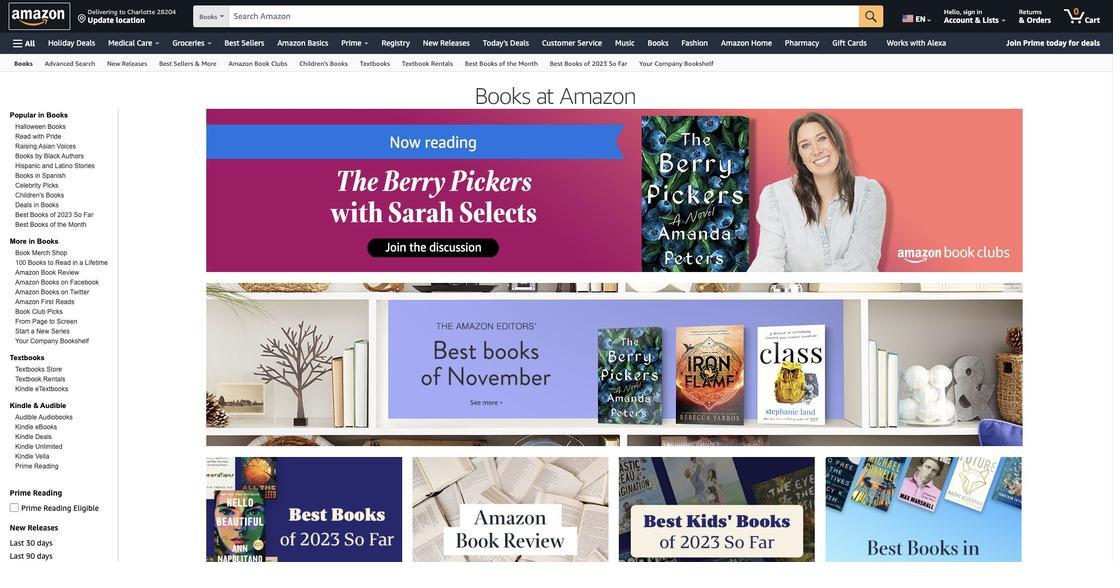 Task type: vqa. For each thing, say whether or not it's contained in the screenshot.
2023
yes



Task type: describe. For each thing, give the bounding box(es) containing it.
latino
[[55, 162, 73, 170]]

fashion
[[682, 38, 708, 47]]

now reading. bright young women with sarah selects. join the discussion. image
[[206, 109, 1023, 272]]

with inside the popular in books halloween books read with pride raising asian voices books by black authors hispanic and latino stories books in spanish celebrity picks children's books deals in books best books of 2023 so far best books of the month
[[33, 133, 44, 140]]

best sellers & more link
[[153, 54, 223, 71]]

all button
[[8, 33, 40, 54]]

the inside navigation navigation
[[507, 59, 517, 67]]

cart
[[1085, 15, 1100, 24]]

prime link
[[335, 35, 375, 51]]

sellers for best sellers
[[241, 38, 264, 47]]

prime reading link
[[15, 463, 58, 470]]

picks inside more in books book merch shop 100 books to read in a lifetime amazon book review amazon books on facebook amazon books on twitter amazon first reads book club picks from page to screen start a new series your company bookshelf
[[47, 308, 63, 316]]

clubs
[[271, 59, 287, 67]]

textbooks link
[[354, 54, 396, 71]]

last 30 days last 90 days
[[10, 538, 53, 561]]

audible audiobooks link
[[15, 414, 73, 421]]

in inside navigation navigation
[[977, 8, 983, 16]]

reading inside "kindle & audible audible audiobooks kindle ebooks kindle deals kindle unlimited kindle vella prime reading"
[[34, 463, 58, 470]]

gift
[[832, 38, 846, 47]]

amazon books on facebook link
[[15, 279, 99, 286]]

90
[[26, 551, 35, 561]]

new inside more in books book merch shop 100 books to read in a lifetime amazon book review amazon books on facebook amazon books on twitter amazon first reads book club picks from page to screen start a new series your company bookshelf
[[36, 328, 49, 335]]

hispanic and latino stories link
[[15, 162, 95, 170]]

with inside navigation navigation
[[910, 38, 925, 47]]

delivering to charlotte 28204 update location
[[88, 8, 176, 24]]

book up "from" at bottom left
[[15, 308, 30, 316]]

today's
[[483, 38, 508, 47]]

amazon image
[[12, 10, 65, 26]]

account & lists
[[944, 15, 999, 24]]

amazon book clubs link
[[223, 54, 293, 71]]

alexa
[[927, 38, 946, 47]]

all
[[25, 38, 35, 48]]

basics
[[308, 38, 328, 47]]

30
[[26, 538, 35, 548]]

customer service
[[542, 38, 602, 47]]

best for best books of the month
[[465, 59, 478, 67]]

& for kindle & audible audible audiobooks kindle ebooks kindle deals kindle unlimited kindle vella prime reading
[[33, 402, 39, 410]]

pride
[[46, 133, 61, 140]]

2 days from the top
[[37, 551, 53, 561]]

& for returns & orders
[[1019, 15, 1025, 24]]

prime reading eligible
[[21, 504, 99, 513]]

groceries link
[[166, 35, 218, 51]]

and
[[42, 162, 53, 170]]

rentals inside textbooks textbooks store textbook rentals kindle etextbooks
[[43, 376, 65, 383]]

medical care
[[108, 38, 152, 47]]

textbooks textbooks store textbook rentals kindle etextbooks
[[10, 354, 68, 393]]

works with alexa
[[887, 38, 946, 47]]

returns & orders
[[1019, 8, 1051, 24]]

prime for prime reading
[[10, 488, 31, 498]]

0 vertical spatial releases
[[440, 38, 470, 47]]

advanced search link
[[39, 54, 101, 71]]

popular
[[10, 111, 36, 119]]

best books of 2023 so far link for celebrity picks link
[[15, 211, 93, 219]]

eligible
[[73, 504, 99, 513]]

2023 inside navigation navigation
[[592, 59, 607, 67]]

deals inside the popular in books halloween books read with pride raising asian voices books by black authors hispanic and latino stories books in spanish celebrity picks children's books deals in books best books of 2023 so far best books of the month
[[15, 201, 32, 209]]

lifetime
[[85, 259, 108, 267]]

1 vertical spatial a
[[31, 328, 34, 335]]

update
[[88, 15, 114, 24]]

best for best sellers & more
[[159, 59, 172, 67]]

hello, sign in
[[944, 8, 983, 16]]

more in books book merch shop 100 books to read in a lifetime amazon book review amazon books on facebook amazon books on twitter amazon first reads book club picks from page to screen start a new series your company bookshelf
[[10, 237, 108, 345]]

works with alexa link
[[880, 35, 953, 51]]

1 horizontal spatial best books of the month link
[[459, 54, 544, 71]]

customer service link
[[536, 35, 609, 51]]

1 horizontal spatial new releases link
[[416, 35, 476, 51]]

0 vertical spatial new releases
[[423, 38, 470, 47]]

1 horizontal spatial a
[[80, 259, 83, 267]]

month inside navigation navigation
[[518, 59, 538, 67]]

location
[[116, 15, 145, 24]]

textbook inside textbooks textbooks store textbook rentals kindle etextbooks
[[15, 376, 41, 383]]

textbooks store link
[[15, 366, 62, 373]]

textbooks for textbooks
[[360, 59, 390, 67]]

ebooks
[[35, 424, 57, 431]]

1 last from the top
[[10, 538, 24, 548]]

celebrity picks link
[[15, 182, 58, 189]]

advanced search
[[45, 59, 95, 67]]

music
[[615, 38, 635, 47]]

100
[[15, 259, 26, 267]]

best books of november image
[[206, 283, 1023, 446]]

best for best sellers
[[225, 38, 239, 47]]

en link
[[896, 3, 936, 30]]

read inside more in books book merch shop 100 books to read in a lifetime amazon book review amazon books on facebook amazon books on twitter amazon first reads book club picks from page to screen start a new series your company bookshelf
[[55, 259, 71, 267]]

deals inside "kindle & audible audible audiobooks kindle ebooks kindle deals kindle unlimited kindle vella prime reading"
[[35, 433, 52, 441]]

start
[[15, 328, 29, 335]]

kindle up prime reading 'link'
[[15, 453, 33, 461]]

last 30 days link
[[10, 538, 53, 548]]

Search Amazon text field
[[229, 6, 859, 27]]

prime reading eligible link
[[10, 502, 99, 514]]

deals
[[1081, 38, 1100, 47]]

series
[[51, 328, 70, 335]]

best sellers & more
[[159, 59, 217, 67]]

cards
[[848, 38, 867, 47]]

1 horizontal spatial children's books link
[[293, 54, 354, 71]]

kindle ebooks link
[[15, 424, 57, 431]]

prime inside "kindle & audible audible audiobooks kindle ebooks kindle deals kindle unlimited kindle vella prime reading"
[[15, 463, 32, 470]]

prime for prime reading eligible
[[21, 504, 41, 513]]

your inside more in books book merch shop 100 books to read in a lifetime amazon book review amazon books on facebook amazon books on twitter amazon first reads book club picks from page to screen start a new series your company bookshelf
[[15, 337, 28, 345]]

0 vertical spatial textbook rentals link
[[396, 54, 459, 71]]

spanish
[[42, 172, 66, 180]]

best books in top categories image
[[826, 457, 1022, 562]]

so inside the popular in books halloween books read with pride raising asian voices books by black authors hispanic and latino stories books in spanish celebrity picks children's books deals in books best books of 2023 so far best books of the month
[[74, 211, 82, 219]]

book inside amazon book clubs link
[[254, 59, 269, 67]]

raising asian voices link
[[15, 143, 76, 150]]

twitter
[[70, 289, 89, 296]]

2 vertical spatial new releases
[[10, 523, 58, 532]]

amazon basics
[[277, 38, 328, 47]]

gift cards
[[832, 38, 867, 47]]

1 horizontal spatial releases
[[122, 59, 147, 67]]

review
[[58, 269, 79, 277]]

home
[[751, 38, 772, 47]]

far inside the popular in books halloween books read with pride raising asian voices books by black authors hispanic and latino stories books in spanish celebrity picks children's books deals in books best books of 2023 so far best books of the month
[[84, 211, 93, 219]]

store
[[46, 366, 62, 373]]

children's inside navigation navigation
[[299, 59, 328, 67]]

start a new series link
[[15, 328, 70, 335]]

in up merch
[[29, 237, 35, 246]]

pharmacy link
[[779, 35, 826, 51]]

0 horizontal spatial audible
[[15, 414, 37, 421]]

books in spanish link
[[15, 172, 66, 180]]

books%20at%20amazon image
[[328, 79, 785, 109]]

charlotte
[[127, 8, 155, 16]]

reading for prime reading eligible
[[43, 504, 71, 513]]

prime for prime
[[341, 38, 362, 47]]

page
[[32, 318, 48, 326]]

0 horizontal spatial new releases link
[[101, 54, 153, 71]]

0 vertical spatial audible
[[40, 402, 66, 410]]

navigation navigation
[[0, 0, 1113, 72]]

amazon basics link
[[271, 35, 335, 51]]

bookshelf inside more in books book merch shop 100 books to read in a lifetime amazon book review amazon books on facebook amazon books on twitter amazon first reads book club picks from page to screen start a new series your company bookshelf
[[60, 337, 89, 345]]

best sellers link
[[218, 35, 271, 51]]

1 horizontal spatial your company bookshelf link
[[633, 54, 720, 71]]



Task type: locate. For each thing, give the bounding box(es) containing it.
bookshelf down fashion "link"
[[684, 59, 714, 67]]

None submit
[[859, 5, 884, 27]]

a right start
[[31, 328, 34, 335]]

reading up prime reading eligible link
[[33, 488, 62, 498]]

care
[[137, 38, 152, 47]]

28204
[[157, 8, 176, 16]]

best books of 2023 so far link down deals in books "link"
[[15, 211, 93, 219]]

the inside the popular in books halloween books read with pride raising asian voices books by black authors hispanic and latino stories books in spanish celebrity picks children's books deals in books best books of 2023 so far best books of the month
[[57, 221, 66, 229]]

children's down celebrity
[[15, 192, 44, 199]]

1 horizontal spatial read
[[55, 259, 71, 267]]

best books of 2023 so far
[[550, 59, 627, 67]]

prime down prime reading
[[21, 504, 41, 513]]

1 vertical spatial on
[[61, 289, 68, 296]]

more
[[201, 59, 217, 67], [10, 237, 27, 246]]

your inside your company bookshelf link
[[639, 59, 653, 67]]

best books of 2023 so far link down service
[[544, 54, 633, 71]]

amazon books on twitter link
[[15, 289, 89, 296]]

1 horizontal spatial books link
[[641, 35, 675, 51]]

1 horizontal spatial new releases
[[107, 59, 147, 67]]

so
[[609, 59, 616, 67], [74, 211, 82, 219]]

by
[[35, 152, 42, 160]]

read with pride link
[[15, 133, 61, 140]]

halloween
[[15, 123, 46, 131]]

so inside navigation navigation
[[609, 59, 616, 67]]

1 horizontal spatial more
[[201, 59, 217, 67]]

book club picks link
[[15, 308, 63, 316]]

kindle up kindle deals link
[[15, 424, 33, 431]]

1 vertical spatial your company bookshelf link
[[15, 337, 89, 345]]

read down the shop
[[55, 259, 71, 267]]

textbooks down "prime" link
[[360, 59, 390, 67]]

stories
[[74, 162, 95, 170]]

0 horizontal spatial far
[[84, 211, 93, 219]]

2 on from the top
[[61, 289, 68, 296]]

the down today's deals link
[[507, 59, 517, 67]]

1 vertical spatial days
[[37, 551, 53, 561]]

today
[[1046, 38, 1067, 47]]

holiday deals link
[[42, 35, 102, 51]]

textbook down 'textbooks store' link
[[15, 376, 41, 383]]

account
[[944, 15, 973, 24]]

the
[[507, 59, 517, 67], [57, 221, 66, 229]]

best books of 2023 so far image
[[206, 457, 402, 562]]

& up "audible audiobooks" link
[[33, 402, 39, 410]]

fashion link
[[675, 35, 715, 51]]

0 vertical spatial sellers
[[241, 38, 264, 47]]

bookshelf down series
[[60, 337, 89, 345]]

children's inside the popular in books halloween books read with pride raising asian voices books by black authors hispanic and latino stories books in spanish celebrity picks children's books deals in books best books of 2023 so far best books of the month
[[15, 192, 44, 199]]

sellers up amazon book clubs link
[[241, 38, 264, 47]]

1 horizontal spatial textbook rentals link
[[396, 54, 459, 71]]

1 vertical spatial audible
[[15, 414, 37, 421]]

0 horizontal spatial releases
[[28, 523, 58, 532]]

hispanic
[[15, 162, 40, 170]]

to right page
[[49, 318, 55, 326]]

1 horizontal spatial month
[[518, 59, 538, 67]]

reads
[[56, 298, 74, 306]]

audible up audiobooks
[[40, 402, 66, 410]]

1 vertical spatial far
[[84, 211, 93, 219]]

1 vertical spatial rentals
[[43, 376, 65, 383]]

deals
[[76, 38, 95, 47], [510, 38, 529, 47], [15, 201, 32, 209], [35, 433, 52, 441]]

new down medical on the top left of page
[[107, 59, 120, 67]]

month inside the popular in books halloween books read with pride raising asian voices books by black authors hispanic and latino stories books in spanish celebrity picks children's books deals in books best books of 2023 so far best books of the month
[[68, 221, 86, 229]]

asian
[[38, 143, 55, 150]]

audiobooks
[[38, 414, 73, 421]]

month down today's deals link
[[518, 59, 538, 67]]

1 horizontal spatial best books of 2023 so far link
[[544, 54, 633, 71]]

1 horizontal spatial audible
[[40, 402, 66, 410]]

new releases
[[423, 38, 470, 47], [107, 59, 147, 67], [10, 523, 58, 532]]

releases
[[440, 38, 470, 47], [122, 59, 147, 67], [28, 523, 58, 532]]

medical
[[108, 38, 135, 47]]

2 vertical spatial releases
[[28, 523, 58, 532]]

books inside search field
[[199, 13, 217, 21]]

audible
[[40, 402, 66, 410], [15, 414, 37, 421]]

& left orders on the right
[[1019, 15, 1025, 24]]

2023 down deals in books "link"
[[57, 211, 72, 219]]

& inside returns & orders
[[1019, 15, 1025, 24]]

textbooks up 'textbooks store' link
[[10, 354, 45, 362]]

first
[[41, 298, 54, 306]]

2 horizontal spatial new releases
[[423, 38, 470, 47]]

kindle down kindle ebooks link
[[15, 433, 33, 441]]

holiday deals
[[48, 38, 95, 47]]

on down review
[[61, 279, 68, 286]]

new releases up textbook rentals
[[423, 38, 470, 47]]

0 vertical spatial last
[[10, 538, 24, 548]]

releases up "last 30 days" link
[[28, 523, 58, 532]]

new releases link up textbook rentals
[[416, 35, 476, 51]]

prime inside "join prime today for deals" link
[[1023, 38, 1044, 47]]

prime right join at the top right
[[1023, 38, 1044, 47]]

1 horizontal spatial far
[[618, 59, 627, 67]]

far up lifetime
[[84, 211, 93, 219]]

1 vertical spatial to
[[48, 259, 53, 267]]

new
[[423, 38, 438, 47], [107, 59, 120, 67], [36, 328, 49, 335], [10, 523, 26, 532]]

0 horizontal spatial children's books link
[[15, 192, 64, 199]]

kindle up kindle vella link
[[15, 443, 33, 451]]

picks down first
[[47, 308, 63, 316]]

2 vertical spatial to
[[49, 318, 55, 326]]

0 vertical spatial on
[[61, 279, 68, 286]]

reading down the vella
[[34, 463, 58, 470]]

shop
[[52, 249, 67, 257]]

0 horizontal spatial your company bookshelf link
[[15, 337, 89, 345]]

1 horizontal spatial textbook
[[402, 59, 429, 67]]

1 vertical spatial company
[[30, 337, 58, 345]]

0 vertical spatial best books of 2023 so far link
[[544, 54, 633, 71]]

your down 'music' link
[[639, 59, 653, 67]]

best kids' books of 2023 so far image
[[619, 457, 815, 562]]

kindle & audible audible audiobooks kindle ebooks kindle deals kindle unlimited kindle vella prime reading
[[10, 402, 73, 470]]

0 vertical spatial picks
[[43, 182, 58, 189]]

1 vertical spatial month
[[68, 221, 86, 229]]

new releases link down medical care
[[101, 54, 153, 71]]

best
[[225, 38, 239, 47], [159, 59, 172, 67], [465, 59, 478, 67], [550, 59, 563, 67], [15, 211, 28, 219], [15, 221, 28, 229]]

0 horizontal spatial best books of 2023 so far link
[[15, 211, 93, 219]]

new up textbook rentals
[[423, 38, 438, 47]]

celebrity
[[15, 182, 41, 189]]

1 vertical spatial releases
[[122, 59, 147, 67]]

0 horizontal spatial so
[[74, 211, 82, 219]]

last left 30
[[10, 538, 24, 548]]

0 vertical spatial company
[[655, 59, 683, 67]]

rentals inside navigation navigation
[[431, 59, 453, 67]]

children's books
[[299, 59, 348, 67]]

0 horizontal spatial your
[[15, 337, 28, 345]]

0 vertical spatial month
[[518, 59, 538, 67]]

&
[[975, 15, 981, 24], [1019, 15, 1025, 24], [195, 59, 200, 67], [33, 402, 39, 410]]

with left alexa
[[910, 38, 925, 47]]

picks down spanish
[[43, 182, 58, 189]]

1 vertical spatial bookshelf
[[60, 337, 89, 345]]

far
[[618, 59, 627, 67], [84, 211, 93, 219]]

deals in books link
[[15, 201, 59, 209]]

0 vertical spatial your
[[639, 59, 653, 67]]

to up amazon book review link
[[48, 259, 53, 267]]

days right 30
[[37, 538, 53, 548]]

to left charlotte
[[119, 8, 126, 16]]

textbooks inside navigation navigation
[[360, 59, 390, 67]]

best books of the month
[[465, 59, 538, 67]]

books
[[199, 13, 217, 21], [648, 38, 669, 47], [14, 59, 33, 67], [330, 59, 348, 67], [479, 59, 497, 67], [564, 59, 582, 67], [46, 111, 68, 119], [48, 123, 66, 131], [15, 152, 33, 160], [15, 172, 33, 180], [46, 192, 64, 199], [41, 201, 59, 209], [30, 211, 48, 219], [30, 221, 48, 229], [37, 237, 59, 246], [28, 259, 46, 267], [41, 279, 59, 286], [41, 289, 59, 296]]

prime up the "checkbox" icon
[[10, 488, 31, 498]]

prime reading
[[10, 488, 62, 498]]

0 horizontal spatial the
[[57, 221, 66, 229]]

1 on from the top
[[61, 279, 68, 286]]

Books search field
[[193, 5, 884, 28]]

textbook rentals link down registry link
[[396, 54, 459, 71]]

book left "clubs" at the top left of page
[[254, 59, 269, 67]]

textbook rentals link up the "kindle etextbooks" link
[[15, 376, 65, 383]]

children's books link down 'basics' in the top left of the page
[[293, 54, 354, 71]]

your company bookshelf link down fashion "link"
[[633, 54, 720, 71]]

reading down prime reading
[[43, 504, 71, 513]]

to inside delivering to charlotte 28204 update location
[[119, 8, 126, 16]]

books link down all button
[[8, 54, 39, 71]]

none submit inside books search field
[[859, 5, 884, 27]]

so down stories
[[74, 211, 82, 219]]

picks
[[43, 182, 58, 189], [47, 308, 63, 316]]

kindle inside textbooks textbooks store textbook rentals kindle etextbooks
[[15, 385, 33, 393]]

bookshelf
[[684, 59, 714, 67], [60, 337, 89, 345]]

join prime today for deals link
[[1002, 36, 1104, 50]]

of
[[499, 59, 505, 67], [584, 59, 590, 67], [50, 211, 56, 219], [50, 221, 56, 229]]

& inside "kindle & audible audible audiobooks kindle ebooks kindle deals kindle unlimited kindle vella prime reading"
[[33, 402, 39, 410]]

1 vertical spatial best books of the month link
[[15, 221, 86, 229]]

more inside navigation navigation
[[201, 59, 217, 67]]

children's down 'basics' in the top left of the page
[[299, 59, 328, 67]]

0 vertical spatial days
[[37, 538, 53, 548]]

0 vertical spatial the
[[507, 59, 517, 67]]

company down start a new series link
[[30, 337, 58, 345]]

in right sign
[[977, 8, 983, 16]]

1 vertical spatial last
[[10, 551, 24, 561]]

book merch shop link
[[15, 249, 67, 257]]

2 vertical spatial textbooks
[[15, 366, 45, 373]]

2023
[[592, 59, 607, 67], [57, 211, 72, 219]]

kindle down 'textbooks store' link
[[15, 385, 33, 393]]

1 horizontal spatial your
[[639, 59, 653, 67]]

in up celebrity picks link
[[35, 172, 40, 180]]

best books of the month link down today's deals link
[[459, 54, 544, 71]]

kindle up "audible audiobooks" link
[[10, 402, 31, 410]]

popular in books halloween books read with pride raising asian voices books by black authors hispanic and latino stories books in spanish celebrity picks children's books deals in books best books of 2023 so far best books of the month
[[10, 111, 95, 229]]

0 horizontal spatial textbook
[[15, 376, 41, 383]]

0 vertical spatial with
[[910, 38, 925, 47]]

amazon book review link
[[15, 269, 79, 277]]

textbooks up the "kindle etextbooks" link
[[15, 366, 45, 373]]

club
[[32, 308, 45, 316]]

deals up search
[[76, 38, 95, 47]]

read
[[15, 133, 31, 140], [55, 259, 71, 267]]

in up review
[[73, 259, 78, 267]]

your
[[639, 59, 653, 67], [15, 337, 28, 345]]

1 vertical spatial picks
[[47, 308, 63, 316]]

registry
[[382, 38, 410, 47]]

& for account & lists
[[975, 15, 981, 24]]

2023 inside the popular in books halloween books read with pride raising asian voices books by black authors hispanic and latino stories books in spanish celebrity picks children's books deals in books best books of 2023 so far best books of the month
[[57, 211, 72, 219]]

prime inside prime reading eligible link
[[21, 504, 41, 513]]

join
[[1006, 38, 1021, 47]]

deals down ebooks
[[35, 433, 52, 441]]

days right '90' on the left bottom of the page
[[37, 551, 53, 561]]

unlimited
[[35, 443, 62, 451]]

textbook rentals
[[402, 59, 453, 67]]

0 horizontal spatial new releases
[[10, 523, 58, 532]]

0 vertical spatial children's books link
[[293, 54, 354, 71]]

groceries
[[172, 38, 204, 47]]

1 horizontal spatial so
[[609, 59, 616, 67]]

new releases up "last 30 days" link
[[10, 523, 58, 532]]

children's books link up deals in books "link"
[[15, 192, 64, 199]]

book up 100
[[15, 249, 30, 257]]

on up reads
[[61, 289, 68, 296]]

music link
[[609, 35, 641, 51]]

0 vertical spatial more
[[201, 59, 217, 67]]

in down celebrity picks link
[[34, 201, 39, 209]]

1 vertical spatial new releases link
[[101, 54, 153, 71]]

a left lifetime
[[80, 259, 83, 267]]

your company bookshelf link down series
[[15, 337, 89, 345]]

in up halloween books link
[[38, 111, 44, 119]]

1 vertical spatial your
[[15, 337, 28, 345]]

company down fashion "link"
[[655, 59, 683, 67]]

lists
[[983, 15, 999, 24]]

0 vertical spatial textbook
[[402, 59, 429, 67]]

prime down kindle vella link
[[15, 463, 32, 470]]

sellers
[[241, 38, 264, 47], [174, 59, 193, 67]]

amazon book review image
[[413, 457, 609, 562]]

0 vertical spatial read
[[15, 133, 31, 140]]

more up 100
[[10, 237, 27, 246]]

1 vertical spatial more
[[10, 237, 27, 246]]

for
[[1069, 38, 1079, 47]]

picks inside the popular in books halloween books read with pride raising asian voices books by black authors hispanic and latino stories books in spanish celebrity picks children's books deals in books best books of 2023 so far best books of the month
[[43, 182, 58, 189]]

0 horizontal spatial sellers
[[174, 59, 193, 67]]

read up "raising" at the left top of page
[[15, 133, 31, 140]]

2 vertical spatial reading
[[43, 504, 71, 513]]

1 vertical spatial so
[[74, 211, 82, 219]]

1 vertical spatial with
[[33, 133, 44, 140]]

1 horizontal spatial bookshelf
[[684, 59, 714, 67]]

2023 down service
[[592, 59, 607, 67]]

screen
[[57, 318, 77, 326]]

deals right today's
[[510, 38, 529, 47]]

1 vertical spatial reading
[[33, 488, 62, 498]]

deals down celebrity
[[15, 201, 32, 209]]

so down 'music' link
[[609, 59, 616, 67]]

amazon book clubs
[[229, 59, 287, 67]]

1 vertical spatial 2023
[[57, 211, 72, 219]]

1 horizontal spatial children's
[[299, 59, 328, 67]]

new down page
[[36, 328, 49, 335]]

& left the lists on the right of page
[[975, 15, 981, 24]]

vella
[[35, 453, 49, 461]]

2 last from the top
[[10, 551, 24, 561]]

textbook inside navigation navigation
[[402, 59, 429, 67]]

today's deals
[[483, 38, 529, 47]]

works
[[887, 38, 908, 47]]

0 vertical spatial textbooks
[[360, 59, 390, 67]]

0 vertical spatial a
[[80, 259, 83, 267]]

with
[[910, 38, 925, 47], [33, 133, 44, 140]]

1 vertical spatial best books of 2023 so far link
[[15, 211, 93, 219]]

0 horizontal spatial read
[[15, 133, 31, 140]]

0 vertical spatial to
[[119, 8, 126, 16]]

1 vertical spatial textbook rentals link
[[15, 376, 65, 383]]

0 horizontal spatial month
[[68, 221, 86, 229]]

sellers down 'groceries'
[[174, 59, 193, 67]]

voices
[[57, 143, 76, 150]]

company inside navigation navigation
[[655, 59, 683, 67]]

book up amazon books on facebook link
[[41, 269, 56, 277]]

far inside navigation navigation
[[618, 59, 627, 67]]

best books of the month link down deals in books "link"
[[15, 221, 86, 229]]

textbook down registry link
[[402, 59, 429, 67]]

1 vertical spatial the
[[57, 221, 66, 229]]

books link up your company bookshelf
[[641, 35, 675, 51]]

1 vertical spatial read
[[55, 259, 71, 267]]

1 horizontal spatial the
[[507, 59, 517, 67]]

1 horizontal spatial sellers
[[241, 38, 264, 47]]

best for best books of 2023 so far
[[550, 59, 563, 67]]

releases down the medical care link
[[122, 59, 147, 67]]

1 vertical spatial books link
[[8, 54, 39, 71]]

bookshelf inside navigation navigation
[[684, 59, 714, 67]]

1 horizontal spatial with
[[910, 38, 925, 47]]

sellers for best sellers & more
[[174, 59, 193, 67]]

releases up textbook rentals
[[440, 38, 470, 47]]

1 horizontal spatial company
[[655, 59, 683, 67]]

with down halloween books link
[[33, 133, 44, 140]]

audible up kindle ebooks link
[[15, 414, 37, 421]]

new down the "checkbox" icon
[[10, 523, 26, 532]]

0 vertical spatial far
[[618, 59, 627, 67]]

& down groceries link
[[195, 59, 200, 67]]

read inside the popular in books halloween books read with pride raising asian voices books by black authors hispanic and latino stories books in spanish celebrity picks children's books deals in books best books of 2023 so far best books of the month
[[15, 133, 31, 140]]

sign
[[963, 8, 975, 16]]

reading for prime reading
[[33, 488, 62, 498]]

1 days from the top
[[37, 538, 53, 548]]

amazon
[[277, 38, 306, 47], [721, 38, 749, 47], [229, 59, 253, 67], [15, 269, 39, 277], [15, 279, 39, 286], [15, 289, 39, 296], [15, 298, 39, 306]]

best sellers
[[225, 38, 264, 47]]

your down start
[[15, 337, 28, 345]]

1 horizontal spatial 2023
[[592, 59, 607, 67]]

returns
[[1019, 8, 1042, 16]]

0 vertical spatial rentals
[[431, 59, 453, 67]]

0 vertical spatial best books of the month link
[[459, 54, 544, 71]]

on
[[61, 279, 68, 286], [61, 289, 68, 296]]

reading
[[34, 463, 58, 470], [33, 488, 62, 498], [43, 504, 71, 513]]

textbooks for textbooks textbooks store textbook rentals kindle etextbooks
[[10, 354, 45, 362]]

last left '90' on the left bottom of the page
[[10, 551, 24, 561]]

textbook
[[402, 59, 429, 67], [15, 376, 41, 383]]

0 horizontal spatial company
[[30, 337, 58, 345]]

0 vertical spatial so
[[609, 59, 616, 67]]

1 vertical spatial children's books link
[[15, 192, 64, 199]]

checkbox image
[[10, 504, 19, 512]]

from
[[15, 318, 30, 326]]

month up '100 books to read in a lifetime' link
[[68, 221, 86, 229]]

more inside more in books book merch shop 100 books to read in a lifetime amazon book review amazon books on facebook amazon books on twitter amazon first reads book club picks from page to screen start a new series your company bookshelf
[[10, 237, 27, 246]]

best books of 2023 so far link
[[544, 54, 633, 71], [15, 211, 93, 219]]

0 horizontal spatial a
[[31, 328, 34, 335]]

0 horizontal spatial children's
[[15, 192, 44, 199]]

the up the shop
[[57, 221, 66, 229]]

new releases down medical care
[[107, 59, 147, 67]]

more down groceries link
[[201, 59, 217, 67]]

textbook rentals link
[[396, 54, 459, 71], [15, 376, 65, 383]]

0 horizontal spatial best books of the month link
[[15, 221, 86, 229]]

company inside more in books book merch shop 100 books to read in a lifetime amazon book review amazon books on facebook amazon books on twitter amazon first reads book club picks from page to screen start a new series your company bookshelf
[[30, 337, 58, 345]]

best books of 2023 so far link for textbooks link
[[544, 54, 633, 71]]



